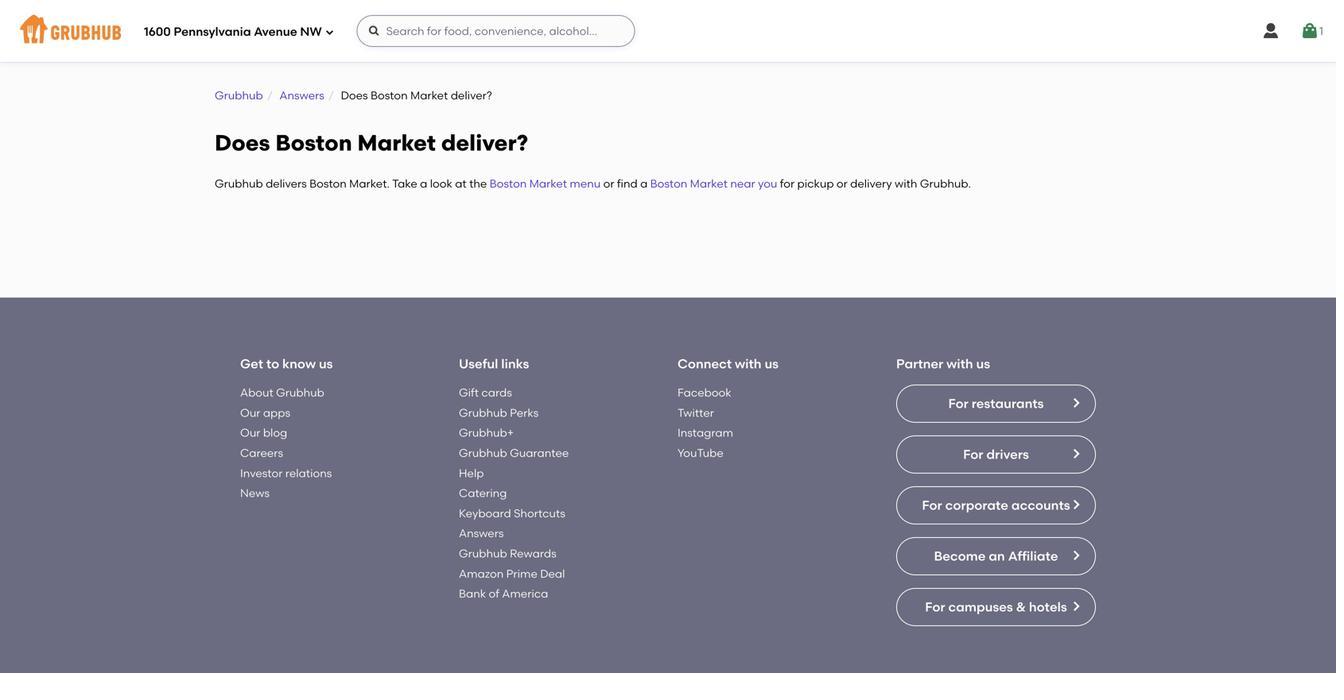 Task type: vqa. For each thing, say whether or not it's contained in the screenshot.
Partner
yes



Task type: locate. For each thing, give the bounding box(es) containing it.
delivery inside the 25–40 min $0.49 delivery
[[254, 491, 290, 503]]

1 horizontal spatial 20–35 min $0.49 delivery
[[918, 478, 980, 503]]

1 button
[[1300, 17, 1323, 45]]

does boston market deliver?
[[341, 89, 492, 102], [215, 129, 528, 156]]

min inside the 25–40 min $0.49 delivery
[[258, 478, 276, 489]]

for
[[780, 177, 795, 190]]

1600 pennsylvania avenue nw
[[144, 25, 322, 39]]

subway  logo image
[[675, 318, 891, 424]]

at
[[455, 177, 467, 190]]

sol mexican grill link
[[228, 436, 418, 453]]

a right find
[[640, 177, 648, 190]]

2 svg image from the left
[[1300, 21, 1319, 41]]

$0.49 down the "25–40"
[[228, 491, 252, 503]]

does down grubhub link
[[215, 129, 270, 156]]

take
[[392, 177, 417, 190]]

0 horizontal spatial svg image
[[1261, 21, 1280, 41]]

1 vertical spatial does
[[215, 129, 270, 156]]

grubhub left delivers at the top left
[[215, 177, 263, 190]]

with left grubhub.
[[895, 177, 917, 190]]

$0.49 inside the 25–40 min $0.49 delivery
[[228, 491, 252, 503]]

20–35
[[458, 478, 486, 489], [918, 478, 946, 489]]

1 vertical spatial grubhub
[[215, 177, 263, 190]]

1600
[[144, 25, 171, 39]]

0 vertical spatial does boston market deliver?
[[341, 89, 492, 102]]

subscription pass image for sol mexican grill
[[228, 457, 244, 470]]

subway
[[688, 437, 738, 452]]

1 horizontal spatial subscription pass image
[[688, 457, 704, 470]]

market.
[[349, 177, 390, 190]]

1 horizontal spatial 20–35
[[918, 478, 946, 489]]

avenue
[[254, 25, 297, 39]]

2 horizontal spatial $0.49
[[918, 491, 942, 503]]

1 horizontal spatial svg image
[[1300, 21, 1319, 41]]

1 subscription pass image from the left
[[228, 457, 244, 470]]

1
[[1319, 24, 1323, 38]]

2 subscription pass image from the left
[[688, 457, 704, 470]]

deliver? up the
[[441, 129, 528, 156]]

grubhub left answers link
[[215, 89, 263, 102]]

$0.49 down breakfast
[[918, 491, 942, 503]]

0 horizontal spatial with
[[895, 177, 917, 190]]

delivery down the "25–40"
[[254, 491, 290, 503]]

a
[[420, 177, 427, 190], [640, 177, 648, 190]]

delivery
[[850, 177, 892, 190], [254, 491, 290, 503], [484, 491, 520, 503], [944, 491, 980, 503]]

star icon image
[[1044, 477, 1057, 490], [1057, 477, 1070, 490], [1070, 477, 1082, 490], [1082, 477, 1095, 490]]

mexican
[[250, 437, 304, 452], [251, 457, 290, 469]]

1 horizontal spatial american
[[710, 457, 756, 469]]

1 horizontal spatial near
[[730, 177, 755, 190]]

1 american from the left
[[481, 457, 526, 469]]

with left us
[[947, 620, 973, 635]]

0 horizontal spatial svg image
[[325, 27, 335, 37]]

1 horizontal spatial min
[[488, 478, 506, 489]]

southern
[[515, 437, 572, 452]]

mexican right "sol"
[[250, 437, 304, 452]]

20–35 down subscription pass image
[[458, 478, 486, 489]]

american down subway
[[710, 457, 756, 469]]

bub
[[918, 437, 943, 452]]

mexican down sol mexican grill
[[251, 457, 290, 469]]

$0.49
[[228, 491, 252, 503], [458, 491, 482, 503], [918, 491, 942, 503]]

1 vertical spatial with
[[947, 620, 973, 635]]

0 vertical spatial grubhub
[[215, 89, 263, 102]]

1 horizontal spatial does
[[341, 89, 368, 102]]

deliver?
[[451, 89, 492, 102], [441, 129, 528, 156]]

25–40 min $0.49 delivery
[[228, 478, 290, 503]]

0 horizontal spatial american
[[481, 457, 526, 469]]

1 horizontal spatial or
[[837, 177, 848, 190]]

grubhub delivers boston market. take a look at the boston market menu or find a boston market near you for pickup or delivery with grubhub.
[[215, 177, 971, 190]]

min right the "25–40"
[[258, 478, 276, 489]]

117
[[1054, 495, 1068, 508]]

2 min from the left
[[488, 478, 506, 489]]

0 horizontal spatial subscription pass image
[[228, 457, 244, 470]]

0 vertical spatial with
[[895, 177, 917, 190]]

1 vertical spatial mexican
[[251, 457, 290, 469]]

deliver? down search for food, convenience, alcohol... search field
[[451, 89, 492, 102]]

min
[[258, 478, 276, 489], [488, 478, 506, 489], [948, 478, 965, 489]]

0 horizontal spatial a
[[420, 177, 427, 190]]

bub and pop's logo image
[[905, 318, 1121, 424]]

0 vertical spatial does
[[341, 89, 368, 102]]

1 horizontal spatial with
[[947, 620, 973, 635]]

with
[[895, 177, 917, 190], [947, 620, 973, 635]]

find
[[617, 177, 638, 190]]

answers link
[[280, 89, 324, 102]]

1 or from the left
[[603, 177, 614, 190]]

or
[[603, 177, 614, 190], [837, 177, 848, 190]]

0 vertical spatial deliver?
[[451, 89, 492, 102]]

2 american from the left
[[710, 457, 756, 469]]

grubhub link
[[215, 89, 263, 102]]

svg image
[[368, 25, 381, 37], [325, 27, 335, 37]]

subscription pass image down subway
[[688, 457, 704, 470]]

20–35 down breakfast
[[918, 478, 946, 489]]

does right answers
[[341, 89, 368, 102]]

1 vertical spatial near
[[345, 279, 384, 299]]

table
[[575, 437, 609, 452]]

1 grubhub from the top
[[215, 89, 263, 102]]

boston market menu link
[[490, 177, 601, 190]]

boston
[[371, 89, 408, 102], [275, 129, 352, 156], [309, 177, 347, 190], [490, 177, 527, 190], [650, 177, 687, 190]]

you
[[758, 177, 777, 190], [388, 279, 418, 299]]

2 or from the left
[[837, 177, 848, 190]]

nw
[[300, 25, 322, 39]]

does
[[341, 89, 368, 102], [215, 129, 270, 156]]

min down breakfast
[[948, 478, 965, 489]]

0 vertical spatial near
[[730, 177, 755, 190]]

2 grubhub from the top
[[215, 177, 263, 190]]

near
[[730, 177, 755, 190], [345, 279, 384, 299]]

subscription pass image for subway
[[688, 457, 704, 470]]

$0.49 for yardbird
[[458, 491, 482, 503]]

grubhub
[[215, 89, 263, 102], [215, 177, 263, 190]]

or right pickup
[[837, 177, 848, 190]]

yardbird southern table & bar logo image
[[445, 318, 661, 424]]

min for southern
[[488, 478, 506, 489]]

menu
[[570, 177, 601, 190]]

delivers
[[266, 177, 307, 190]]

subscription pass image down "sol"
[[228, 457, 244, 470]]

american
[[481, 457, 526, 469], [710, 457, 756, 469]]

grubhub for grubhub
[[215, 89, 263, 102]]

2 $0.49 from the left
[[458, 491, 482, 503]]

0 horizontal spatial or
[[603, 177, 614, 190]]

bar
[[625, 437, 647, 452]]

market
[[410, 89, 448, 102], [357, 129, 436, 156], [529, 177, 567, 190], [690, 177, 728, 190]]

20–35 min $0.49 delivery down breakfast
[[918, 478, 980, 503]]

min down yardbird
[[488, 478, 506, 489]]

yardbird
[[458, 437, 512, 452]]

1 $0.49 from the left
[[228, 491, 252, 503]]

&
[[612, 437, 622, 452]]

recommended
[[215, 279, 341, 299]]

american down yardbird
[[481, 457, 526, 469]]

0 horizontal spatial you
[[388, 279, 418, 299]]

main navigation navigation
[[0, 0, 1336, 62]]

1 horizontal spatial a
[[640, 177, 648, 190]]

1 horizontal spatial $0.49
[[458, 491, 482, 503]]

$0.49 down subscription pass image
[[458, 491, 482, 503]]

0 horizontal spatial 20–35
[[458, 478, 486, 489]]

2 horizontal spatial min
[[948, 478, 965, 489]]

1 20–35 min $0.49 delivery from the left
[[458, 478, 520, 503]]

0 horizontal spatial $0.49
[[228, 491, 252, 503]]

Search for food, convenience, alcohol... search field
[[357, 15, 635, 47]]

1 min from the left
[[258, 478, 276, 489]]

american for yardbird southern table & bar
[[481, 457, 526, 469]]

20–35 min $0.49 delivery down subscription pass image
[[458, 478, 520, 503]]

svg image
[[1261, 21, 1280, 41], [1300, 21, 1319, 41]]

3 min from the left
[[948, 478, 965, 489]]

a left look at left
[[420, 177, 427, 190]]

0 horizontal spatial 20–35 min $0.49 delivery
[[458, 478, 520, 503]]

20–35 min $0.49 delivery
[[458, 478, 520, 503], [918, 478, 980, 503]]

subscription pass image
[[228, 457, 244, 470], [688, 457, 704, 470]]

0 vertical spatial you
[[758, 177, 777, 190]]

0 horizontal spatial min
[[258, 478, 276, 489]]

or left find
[[603, 177, 614, 190]]



Task type: describe. For each thing, give the bounding box(es) containing it.
subway link
[[688, 436, 878, 453]]

sol
[[228, 437, 247, 452]]

american for subway
[[710, 457, 756, 469]]

1 vertical spatial deliver?
[[441, 129, 528, 156]]

answers
[[280, 89, 324, 102]]

partner
[[896, 620, 943, 635]]

recommended near you
[[215, 279, 418, 299]]

min for mexican
[[258, 478, 276, 489]]

1 svg image from the left
[[1261, 21, 1280, 41]]

pennsylvania
[[174, 25, 251, 39]]

sol mexican grill
[[228, 437, 332, 452]]

0 horizontal spatial does
[[215, 129, 270, 156]]

1 vertical spatial does boston market deliver?
[[215, 129, 528, 156]]

bub and pop's breakfast
[[918, 437, 1008, 469]]

delivery down yardbird
[[484, 491, 520, 503]]

0 vertical spatial mexican
[[250, 437, 304, 452]]

yardbird southern table & bar link
[[458, 436, 648, 453]]

delivery right pickup
[[850, 177, 892, 190]]

117 ratings
[[1054, 495, 1108, 508]]

2 20–35 min $0.49 delivery from the left
[[918, 478, 980, 503]]

2 20–35 from the left
[[918, 478, 946, 489]]

0 horizontal spatial near
[[345, 279, 384, 299]]

subscription pass image
[[458, 457, 474, 470]]

3 $0.49 from the left
[[918, 491, 942, 503]]

1 star icon image from the left
[[1044, 477, 1057, 490]]

and
[[946, 437, 970, 452]]

grubhub.
[[920, 177, 971, 190]]

1 a from the left
[[420, 177, 427, 190]]

pop's
[[973, 437, 1008, 452]]

sol mexican grill logo image
[[216, 318, 431, 424]]

$0.49 for sol
[[228, 491, 252, 503]]

breakfast
[[940, 457, 984, 469]]

2 a from the left
[[640, 177, 648, 190]]

partner with us
[[896, 620, 990, 635]]

2 star icon image from the left
[[1057, 477, 1070, 490]]

1 horizontal spatial you
[[758, 177, 777, 190]]

look
[[430, 177, 452, 190]]

grubhub for grubhub delivers boston market. take a look at the boston market menu or find a boston market near you for pickup or delivery with grubhub.
[[215, 177, 263, 190]]

the
[[469, 177, 487, 190]]

pickup
[[797, 177, 834, 190]]

delivery down breakfast
[[944, 491, 980, 503]]

25–40
[[228, 478, 256, 489]]

1 vertical spatial you
[[388, 279, 418, 299]]

yardbird southern table & bar
[[458, 437, 647, 452]]

1 horizontal spatial svg image
[[368, 25, 381, 37]]

bub and pop's link
[[918, 436, 1108, 453]]

svg image inside '1' 'button'
[[1300, 21, 1319, 41]]

1 20–35 from the left
[[458, 478, 486, 489]]

boston market near you link
[[650, 177, 777, 190]]

ratings
[[1070, 495, 1108, 508]]

3 star icon image from the left
[[1070, 477, 1082, 490]]

us
[[976, 620, 990, 635]]

4 star icon image from the left
[[1082, 477, 1095, 490]]

grill
[[307, 437, 332, 452]]



